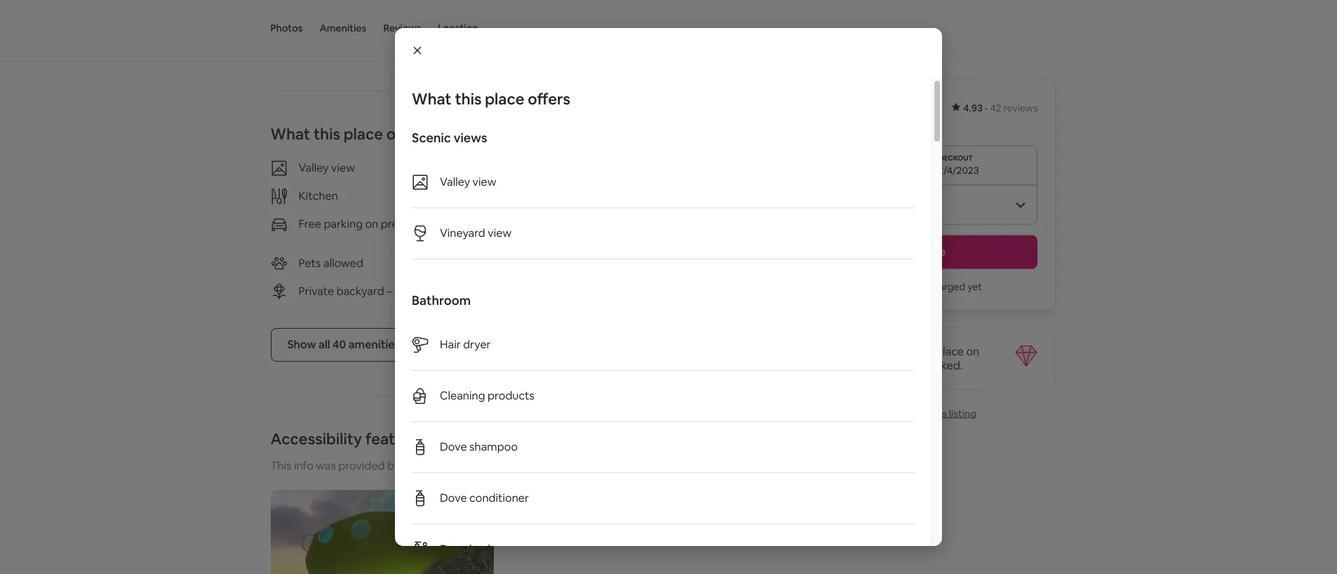 Task type: describe. For each thing, give the bounding box(es) containing it.
report
[[896, 408, 928, 420]]

hair dryer
[[440, 338, 491, 352]]

or
[[601, 256, 612, 271]]

40
[[333, 337, 346, 352]]

show all 40 amenities button
[[271, 328, 417, 362]]

cleaning
[[440, 389, 485, 404]]

ufo's place on airbnb is usually fully booked.
[[812, 345, 980, 373]]

accessibility
[[271, 429, 362, 449]]

2 horizontal spatial this
[[930, 408, 947, 420]]

private for private backyard – fully fenced
[[299, 284, 334, 299]]

private backyard – fully fenced
[[299, 284, 457, 299]]

amenities
[[320, 22, 367, 34]]

ufo's
[[908, 345, 934, 359]]

pets
[[299, 256, 321, 271]]

0 horizontal spatial 1
[[271, 44, 275, 57]]

valley inside what this place offers dialog
[[440, 175, 470, 189]]

features
[[365, 429, 426, 449]]

all
[[319, 337, 330, 352]]

fully
[[897, 359, 918, 373]]

you won't be charged yet
[[868, 281, 983, 293]]

bedroom for bedroom 2
[[505, 27, 554, 41]]

4.93
[[964, 102, 983, 114]]

what for scenic
[[412, 89, 452, 109]]

reserve
[[904, 245, 946, 260]]

airbnb.
[[536, 459, 574, 474]]

hair
[[440, 338, 461, 352]]

private for private patio or balcony
[[533, 256, 569, 271]]

bathroom
[[412, 293, 471, 309]]

accessibility features region
[[265, 429, 735, 575]]

free
[[299, 217, 321, 231]]

report this listing
[[896, 408, 977, 420]]

photos button
[[271, 0, 303, 56]]

place for scenic views
[[485, 89, 525, 109]]

0 horizontal spatial valley
[[299, 161, 329, 175]]

on for place
[[967, 345, 980, 359]]

12/4/2023
[[934, 164, 979, 177]]

fenced
[[420, 284, 457, 299]]

location
[[438, 22, 478, 34]]

reviews
[[384, 22, 421, 34]]

bedroom for bedroom 1 1 queen bed
[[271, 27, 319, 41]]

offers for views
[[528, 89, 571, 109]]

what for valley
[[271, 124, 310, 144]]

host
[[422, 459, 447, 474]]

you
[[868, 281, 885, 293]]

and
[[449, 459, 469, 474]]

info
[[294, 459, 314, 474]]

what this place offers for scenic views
[[412, 89, 571, 109]]

bed
[[307, 44, 325, 57]]

listing
[[949, 408, 977, 420]]

scenic views
[[412, 130, 488, 146]]

location button
[[438, 0, 478, 56]]

dove shampoo
[[440, 440, 518, 455]]

dove for dove body soap
[[440, 542, 467, 557]]

place inside ufo's place on airbnb is usually fully booked.
[[936, 345, 964, 359]]

dove conditioner
[[440, 491, 529, 506]]

queen
[[277, 44, 305, 57]]

this
[[271, 459, 292, 474]]

vineyard view
[[440, 226, 512, 241]]

allowed
[[324, 256, 363, 271]]

amenities
[[349, 337, 400, 352]]

reviews
[[1004, 102, 1038, 114]]

balcony
[[614, 256, 655, 271]]

bedroom 1 1 queen bed
[[271, 27, 327, 57]]

dove body soap
[[440, 542, 524, 557]]

bedroom 1 image
[[271, 0, 494, 16]]

dove for dove conditioner
[[440, 491, 467, 506]]

–
[[387, 284, 392, 299]]

reviews button
[[384, 0, 421, 56]]

place for valley view
[[344, 124, 383, 144]]

view down views
[[473, 175, 497, 189]]

1 horizontal spatial 1
[[322, 27, 327, 41]]

usually
[[860, 359, 894, 373]]

be
[[914, 281, 926, 293]]

shampoo
[[470, 440, 518, 455]]

conditioner
[[470, 491, 529, 506]]

this for view
[[314, 124, 340, 144]]



Task type: locate. For each thing, give the bounding box(es) containing it.
1 horizontal spatial this
[[455, 89, 482, 109]]

2 horizontal spatial place
[[936, 345, 964, 359]]

by left the airbnb.
[[521, 459, 534, 474]]

1 horizontal spatial place
[[485, 89, 525, 109]]

dove for dove shampoo
[[440, 440, 467, 455]]

charged
[[928, 281, 966, 293]]

1 horizontal spatial valley
[[440, 175, 470, 189]]

what inside dialog
[[412, 89, 452, 109]]

offers for view
[[387, 124, 429, 144]]

place inside dialog
[[485, 89, 525, 109]]

backyard
[[337, 284, 384, 299]]

place up views
[[485, 89, 525, 109]]

offers inside dialog
[[528, 89, 571, 109]]

2 vertical spatial this
[[930, 408, 947, 420]]

1 vertical spatial offers
[[387, 124, 429, 144]]

reviewed
[[471, 459, 519, 474]]

this up kitchen
[[314, 124, 340, 144]]

what this place offers up views
[[412, 89, 571, 109]]

bedroom left 2
[[505, 27, 554, 41]]

place right ufo's
[[936, 345, 964, 359]]

0 horizontal spatial place
[[344, 124, 383, 144]]

42
[[991, 102, 1002, 114]]

valley
[[299, 161, 329, 175], [440, 175, 470, 189]]

by
[[387, 459, 400, 474], [521, 459, 534, 474]]

0 vertical spatial offers
[[528, 89, 571, 109]]

this
[[455, 89, 482, 109], [314, 124, 340, 144], [930, 408, 947, 420]]

on
[[365, 217, 378, 231], [967, 345, 980, 359]]

yet
[[968, 281, 983, 293]]

cleaning products
[[440, 389, 535, 404]]

what up kitchen
[[271, 124, 310, 144]]

0 vertical spatial private
[[533, 256, 569, 271]]

on for parking
[[365, 217, 378, 231]]

1 horizontal spatial what
[[412, 89, 452, 109]]

what up the scenic
[[412, 89, 452, 109]]

1 vertical spatial on
[[967, 345, 980, 359]]

1 vertical spatial 1
[[271, 44, 275, 57]]

bedroom 2 image
[[505, 0, 729, 16]]

valley view
[[299, 161, 355, 175], [440, 175, 497, 189]]

offers
[[528, 89, 571, 109], [387, 124, 429, 144]]

dove up and
[[440, 440, 467, 455]]

products
[[488, 389, 535, 404]]

0 horizontal spatial what
[[271, 124, 310, 144]]

valley view up kitchen
[[299, 161, 355, 175]]

0 horizontal spatial private
[[299, 284, 334, 299]]

private down pets
[[299, 284, 334, 299]]

private left patio
[[533, 256, 569, 271]]

airbnb
[[812, 359, 847, 373]]

1 by from the left
[[387, 459, 400, 474]]

won't
[[887, 281, 912, 293]]

private patio or balcony
[[533, 256, 655, 271]]

provided
[[339, 459, 385, 474]]

0 horizontal spatial valley view
[[299, 161, 355, 175]]

place left the scenic
[[344, 124, 383, 144]]

0 vertical spatial 1
[[322, 27, 327, 41]]

on right "booked."
[[967, 345, 980, 359]]

was
[[316, 459, 336, 474]]

show
[[287, 337, 316, 352]]

patio
[[571, 256, 598, 271]]

views
[[454, 130, 488, 146]]

0 vertical spatial what this place offers
[[412, 89, 571, 109]]

this info was provided by the host and reviewed by airbnb.
[[271, 459, 574, 474]]

1 horizontal spatial bedroom
[[505, 27, 554, 41]]

what this place offers inside dialog
[[412, 89, 571, 109]]

bedroom inside button
[[505, 27, 554, 41]]

is
[[850, 359, 857, 373]]

0 vertical spatial what
[[412, 89, 452, 109]]

bedroom 2 button
[[505, 0, 729, 57]]

premises
[[381, 217, 428, 231]]

dove left body
[[440, 542, 467, 557]]

1 bedroom from the left
[[271, 27, 319, 41]]

0 vertical spatial dove
[[440, 440, 467, 455]]

1 vertical spatial dove
[[440, 491, 467, 506]]

pets allowed
[[299, 256, 363, 271]]

reserve button
[[812, 236, 1038, 269]]

2 vertical spatial dove
[[440, 542, 467, 557]]

photos
[[271, 22, 303, 34]]

view
[[331, 161, 355, 175], [473, 175, 497, 189], [488, 226, 512, 241]]

this up views
[[455, 89, 482, 109]]

0 horizontal spatial by
[[387, 459, 400, 474]]

1 vertical spatial what
[[271, 124, 310, 144]]

1 left 'queen'
[[271, 44, 275, 57]]

4.93 · 42 reviews
[[964, 102, 1038, 114]]

bedroom up 'queen'
[[271, 27, 319, 41]]

1 horizontal spatial valley view
[[440, 175, 497, 189]]

this inside dialog
[[455, 89, 482, 109]]

dryer
[[463, 338, 491, 352]]

what
[[412, 89, 452, 109], [271, 124, 310, 144]]

offers left views
[[387, 124, 429, 144]]

this for views
[[455, 89, 482, 109]]

body
[[470, 542, 496, 557]]

valley view down views
[[440, 175, 497, 189]]

on inside ufo's place on airbnb is usually fully booked.
[[967, 345, 980, 359]]

2 bedroom from the left
[[505, 27, 554, 41]]

2 dove from the top
[[440, 491, 467, 506]]

valley down scenic views
[[440, 175, 470, 189]]

0 horizontal spatial offers
[[387, 124, 429, 144]]

1 horizontal spatial private
[[533, 256, 569, 271]]

1 vertical spatial place
[[344, 124, 383, 144]]

soap
[[499, 542, 524, 557]]

1 horizontal spatial offers
[[528, 89, 571, 109]]

what this place offers for valley view
[[271, 124, 429, 144]]

bedroom inside bedroom 1 1 queen bed
[[271, 27, 319, 41]]

view up kitchen
[[331, 161, 355, 175]]

free parking on premises
[[299, 217, 428, 231]]

on right parking
[[365, 217, 378, 231]]

1 vertical spatial private
[[299, 284, 334, 299]]

fully
[[395, 284, 418, 299]]

accessibility features
[[271, 429, 426, 449]]

amenities button
[[320, 0, 367, 56]]

parking
[[324, 217, 363, 231]]

1 horizontal spatial on
[[967, 345, 980, 359]]

bedroom 2
[[505, 27, 563, 41]]

this left listing
[[930, 408, 947, 420]]

1 up bed
[[322, 27, 327, 41]]

kitchen
[[299, 189, 338, 203]]

view right vineyard
[[488, 226, 512, 241]]

·
[[985, 102, 988, 114]]

0 vertical spatial place
[[485, 89, 525, 109]]

valley up kitchen
[[299, 161, 329, 175]]

2 vertical spatial place
[[936, 345, 964, 359]]

1 dove from the top
[[440, 440, 467, 455]]

the
[[403, 459, 420, 474]]

what this place offers
[[412, 89, 571, 109], [271, 124, 429, 144]]

1 vertical spatial this
[[314, 124, 340, 144]]

what this place offers up kitchen
[[271, 124, 429, 144]]

valley view inside what this place offers dialog
[[440, 175, 497, 189]]

by left the at left
[[387, 459, 400, 474]]

lit path to the guest entrance, verified image image
[[271, 490, 494, 575], [271, 490, 494, 575]]

12/4/2023 button
[[812, 146, 1038, 185]]

2
[[557, 27, 563, 41]]

place
[[485, 89, 525, 109], [344, 124, 383, 144], [936, 345, 964, 359]]

0 vertical spatial this
[[455, 89, 482, 109]]

show all 40 amenities
[[287, 337, 400, 352]]

0 vertical spatial on
[[365, 217, 378, 231]]

vineyard
[[440, 226, 486, 241]]

0 horizontal spatial this
[[314, 124, 340, 144]]

0 horizontal spatial on
[[365, 217, 378, 231]]

bedroom
[[271, 27, 319, 41], [505, 27, 554, 41]]

3 dove from the top
[[440, 542, 467, 557]]

1 horizontal spatial by
[[521, 459, 534, 474]]

1 vertical spatial what this place offers
[[271, 124, 429, 144]]

2 by from the left
[[521, 459, 534, 474]]

1
[[322, 27, 327, 41], [271, 44, 275, 57]]

booked.
[[921, 359, 963, 373]]

what this place offers dialog
[[395, 28, 942, 575]]

dove
[[440, 440, 467, 455], [440, 491, 467, 506], [440, 542, 467, 557]]

report this listing button
[[873, 408, 977, 420]]

scenic
[[412, 130, 451, 146]]

offers down 2
[[528, 89, 571, 109]]

0 horizontal spatial bedroom
[[271, 27, 319, 41]]

dove down and
[[440, 491, 467, 506]]



Task type: vqa. For each thing, say whether or not it's contained in the screenshot.
by
yes



